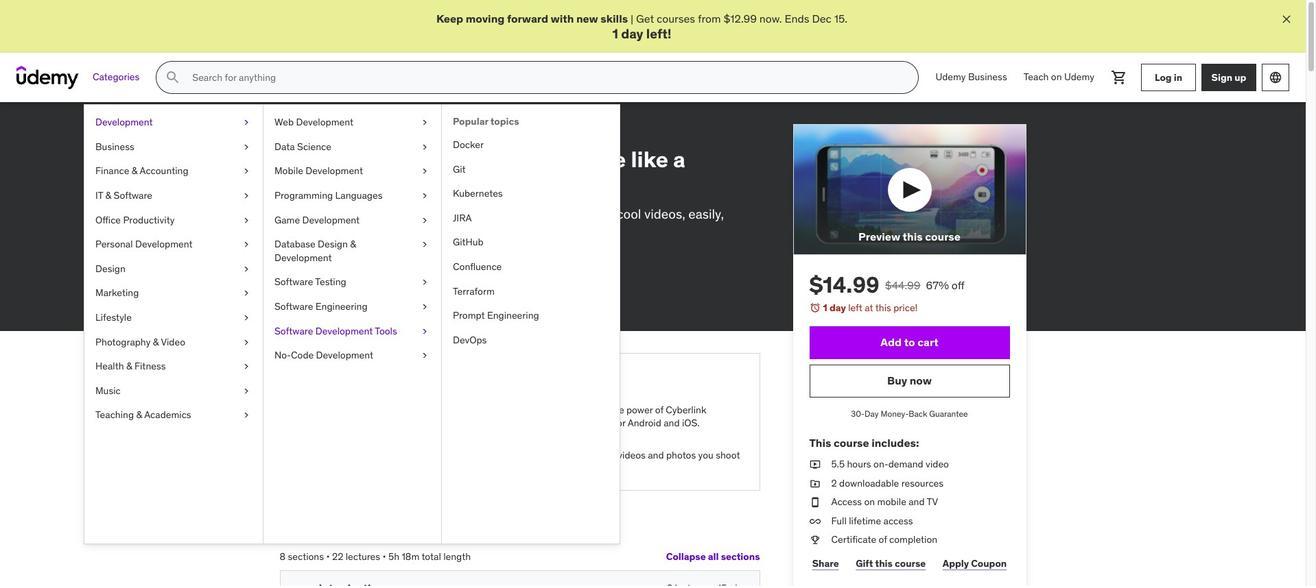 Task type: describe. For each thing, give the bounding box(es) containing it.
small image
[[297, 583, 311, 587]]

edit for videos
[[358, 145, 400, 174]]

1 • from the left
[[326, 551, 330, 563]]

cyberlink inside how to utilize the power of cyberlink powerdirector for android and ios.
[[666, 404, 707, 416]]

you inside how to make photos and videos you shoot on your phone into a professional masterpiece.
[[458, 404, 473, 416]]

engineering for software testing
[[316, 301, 368, 313]]

log in
[[1155, 71, 1183, 84]]

2 • from the left
[[383, 551, 386, 563]]

masterpiece.
[[319, 431, 374, 443]]

use
[[280, 206, 302, 222]]

photos inside how to make photos and videos you shoot on your phone into a professional masterpiece.
[[377, 404, 407, 416]]

sections inside dropdown button
[[721, 551, 760, 563]]

xsmall image for mobile development
[[419, 165, 430, 178]]

software for software development tools
[[275, 325, 313, 337]]

xsmall image for game development
[[419, 214, 430, 227]]

log in link
[[1141, 64, 1196, 91]]

design for video
[[420, 124, 452, 136]]

development up science on the left
[[296, 116, 354, 128]]

maxwell
[[365, 271, 400, 284]]

keep
[[437, 12, 463, 25]]

on down "video editing" link on the top
[[478, 145, 505, 174]]

and inside how to utilize the power of cyberlink powerdirector for android and ios.
[[664, 417, 680, 430]]

udemy image
[[16, 66, 79, 89]]

will
[[417, 450, 431, 462]]

teaching & academics
[[95, 409, 191, 422]]

submit search image
[[165, 69, 181, 86]]

add to cart
[[881, 336, 939, 350]]

|
[[631, 12, 634, 25]]

xsmall image for design
[[241, 263, 252, 276]]

phone inside how to make photos and videos you shoot on your phone into a professional masterpiece.
[[353, 417, 380, 430]]

music link
[[84, 379, 263, 404]]

certificate of completion
[[832, 534, 938, 547]]

tv
[[927, 496, 938, 509]]

1 sections from the left
[[288, 551, 324, 563]]

full lifetime access
[[832, 515, 913, 528]]

xsmall image inside it & software link
[[241, 189, 252, 203]]

terraform link
[[442, 280, 620, 304]]

english [auto]
[[473, 290, 533, 303]]

resources
[[902, 477, 944, 490]]

access
[[884, 515, 913, 528]]

edit for the
[[583, 450, 599, 462]]

this
[[810, 436, 831, 450]]

photos inside how to edit the videos and photos you shoot on your phone.
[[666, 450, 696, 462]]

help
[[433, 450, 451, 462]]

health & fitness
[[95, 360, 166, 373]]

your inside how to make photos and videos you shoot on your phone into a professional masterpiece.
[[332, 417, 350, 430]]

kubernetes link
[[442, 182, 620, 206]]

english for english [auto]
[[473, 290, 505, 303]]

how to edit the videos and photos you shoot on your phone.
[[550, 450, 740, 476]]

on up 161
[[399, 224, 414, 240]]

game
[[275, 214, 300, 226]]

mobile development
[[275, 165, 363, 177]]

now.
[[760, 12, 782, 25]]

video inside other useful apps that will help take your video productions to the next level.
[[319, 463, 342, 476]]

& right it
[[105, 189, 111, 202]]

and left tablets
[[463, 224, 485, 240]]

1 horizontal spatial photography & video
[[280, 124, 375, 136]]

collapse
[[666, 551, 706, 563]]

xsmall image inside web development link
[[419, 116, 430, 130]]

data
[[275, 141, 295, 153]]

xsmall image inside the 'office productivity' link
[[241, 214, 252, 227]]

web development link
[[264, 111, 441, 135]]

apply coupon button
[[940, 550, 1010, 578]]

your inside other useful apps that will help take your video productions to the next level.
[[475, 450, 493, 462]]

git link
[[442, 158, 620, 182]]

and up the (15
[[326, 224, 348, 240]]

powerdirector inside how to utilize the power of cyberlink powerdirector for android and ios.
[[550, 417, 612, 430]]

database
[[275, 238, 315, 251]]

make inside how to make photos and videos you shoot on your phone into a professional masterpiece.
[[351, 404, 375, 416]]

software development tools
[[275, 325, 397, 337]]

videos inside how to make photos and videos you shoot on your phone into a professional masterpiece.
[[428, 404, 455, 416]]

cart
[[918, 336, 939, 350]]

english for english
[[414, 290, 445, 303]]

how for on
[[550, 450, 569, 462]]

5.5
[[832, 458, 845, 471]]

no-code development
[[275, 349, 373, 362]]

includes:
[[872, 436, 919, 450]]

forward
[[507, 12, 548, 25]]

power
[[627, 404, 653, 416]]

utilize
[[583, 404, 608, 416]]

udemy business link
[[928, 61, 1016, 94]]

0 horizontal spatial business
[[95, 141, 134, 153]]

certificate
[[832, 534, 877, 547]]

5h 18m
[[389, 551, 420, 563]]

how to edit videos on your phone like a professional use cyberlink powerdirector for android and ios to make cool videos, easily, quickly, and cheaply on phones and tablets
[[280, 145, 724, 240]]

buy now button
[[810, 365, 1010, 398]]

(15
[[347, 253, 359, 265]]

course for preview this course
[[925, 230, 961, 244]]

timothy
[[329, 271, 363, 284]]

terraform
[[453, 285, 495, 298]]

productivity
[[123, 214, 175, 226]]

data science
[[275, 141, 331, 153]]

& up mobile development link
[[341, 124, 347, 136]]

make inside how to edit videos on your phone like a professional use cyberlink powerdirector for android and ios to make cool videos, easily, quickly, and cheaply on phones and tablets
[[582, 206, 614, 222]]

software up office productivity
[[114, 189, 152, 202]]

on inside how to make photos and videos you shoot on your phone into a professional masterpiece.
[[319, 417, 330, 430]]

quickly,
[[280, 224, 323, 240]]

and inside how to edit the videos and photos you shoot on your phone.
[[648, 450, 664, 462]]

by
[[316, 271, 326, 284]]

& inside database design & development
[[350, 238, 356, 251]]

share button
[[810, 550, 842, 578]]

xsmall image inside programming languages link
[[419, 189, 430, 203]]

development inside database design & development
[[275, 252, 332, 264]]

shopping cart with 0 items image
[[1111, 69, 1128, 86]]

professional inside how to edit videos on your phone like a professional use cyberlink powerdirector for android and ios to make cool videos, easily, quickly, and cheaply on phones and tablets
[[280, 172, 410, 200]]

cheaply
[[351, 224, 396, 240]]

xsmall image for software engineering
[[419, 301, 430, 314]]

to for add to cart
[[904, 336, 915, 350]]

into
[[382, 417, 398, 430]]

design link
[[84, 257, 263, 282]]

it & software
[[95, 189, 152, 202]]

web
[[275, 116, 294, 128]]

editing
[[497, 124, 530, 136]]

apps
[[374, 450, 395, 462]]

ios
[[543, 206, 564, 222]]

ratings)
[[362, 253, 394, 265]]

all
[[708, 551, 719, 563]]

software for software engineering
[[275, 301, 313, 313]]

xsmall image inside marketing link
[[241, 287, 252, 301]]

xsmall image inside "no-code development" link
[[419, 349, 430, 363]]

[auto]
[[507, 290, 533, 303]]

on right teach
[[1051, 71, 1062, 83]]

topics
[[491, 115, 519, 128]]

udemy business
[[936, 71, 1007, 83]]

& right teaching
[[136, 409, 142, 422]]

teaching & academics link
[[84, 404, 263, 428]]

next
[[425, 463, 444, 476]]

the for utilize
[[610, 404, 624, 416]]

created
[[280, 271, 314, 284]]

office
[[95, 214, 121, 226]]

lifetime
[[849, 515, 881, 528]]

price!
[[894, 302, 918, 315]]

a inside how to make photos and videos you shoot on your phone into a professional masterpiece.
[[401, 417, 406, 430]]

for inside how to edit videos on your phone like a professional use cyberlink powerdirector for android and ios to make cool videos, easily, quickly, and cheaply on phones and tablets
[[450, 206, 466, 222]]

$14.99 $44.99 67% off
[[810, 271, 965, 300]]

1 vertical spatial day
[[830, 302, 846, 315]]

in
[[1174, 71, 1183, 84]]

& right health
[[126, 360, 132, 373]]

productions
[[344, 463, 396, 476]]

completion
[[890, 534, 938, 547]]

to for how to make photos and videos you shoot on your phone into a professional masterpiece.
[[340, 404, 349, 416]]

github
[[453, 236, 484, 249]]

left!
[[646, 26, 672, 42]]

from
[[698, 12, 721, 25]]

on inside how to edit the videos and photos you shoot on your phone.
[[550, 463, 561, 476]]

tablets
[[488, 224, 528, 240]]

22
[[332, 551, 343, 563]]

0 horizontal spatial design
[[95, 263, 125, 275]]

1/2022
[[355, 290, 386, 303]]

hours
[[847, 458, 871, 471]]

xsmall image for health & fitness
[[241, 360, 252, 374]]

1 vertical spatial 1
[[823, 302, 828, 315]]

shoot inside how to make photos and videos you shoot on your phone into a professional masterpiece.
[[475, 404, 500, 416]]

personal development
[[95, 238, 193, 251]]

programming languages
[[275, 189, 383, 202]]



Task type: locate. For each thing, give the bounding box(es) containing it.
development down the database
[[275, 252, 332, 264]]

& up the (15
[[350, 238, 356, 251]]

your up kubernetes link
[[510, 145, 555, 174]]

prompt engineering link
[[442, 304, 620, 329]]

edit inside how to edit videos on your phone like a professional use cyberlink powerdirector for android and ios to make cool videos, easily, quickly, and cheaply on phones and tablets
[[358, 145, 400, 174]]

the down will in the bottom left of the page
[[409, 463, 423, 476]]

0 vertical spatial for
[[450, 206, 466, 222]]

you down ios. in the right bottom of the page
[[698, 450, 714, 462]]

1 vertical spatial course
[[834, 436, 869, 450]]

how for android
[[550, 404, 569, 416]]

share
[[812, 558, 839, 570]]

& right finance
[[132, 165, 138, 177]]

design inside database design & development
[[318, 238, 348, 251]]

with
[[551, 12, 574, 25]]

photography & video up science on the left
[[280, 124, 375, 136]]

day down |
[[621, 26, 643, 42]]

edit up languages
[[358, 145, 400, 174]]

photography
[[280, 124, 339, 136], [95, 336, 151, 348]]

to up the masterpiece.
[[340, 404, 349, 416]]

useful
[[346, 450, 372, 462]]

0 vertical spatial this
[[903, 230, 923, 244]]

xsmall image inside photography & video link
[[241, 336, 252, 349]]

your right take
[[475, 450, 493, 462]]

8 sections • 22 lectures • 5h 18m total length
[[280, 551, 471, 563]]

1 inside keep moving forward with new skills | get courses from $12.99 now. ends dec 15. 1 day left!
[[612, 26, 618, 42]]

xsmall image for lifestyle
[[241, 312, 252, 325]]

xsmall image inside finance & accounting link
[[241, 165, 252, 178]]

0 vertical spatial you
[[458, 404, 473, 416]]

0 horizontal spatial make
[[351, 404, 375, 416]]

0 vertical spatial edit
[[358, 145, 400, 174]]

level.
[[446, 463, 468, 476]]

0 vertical spatial shoot
[[475, 404, 500, 416]]

xsmall image for personal development
[[241, 238, 252, 252]]

buy now
[[887, 374, 932, 388]]

xsmall image for photography & video
[[241, 336, 252, 349]]

prompt engineering
[[453, 310, 539, 322]]

engineering for terraform
[[487, 310, 539, 322]]

0 horizontal spatial photography & video
[[95, 336, 185, 348]]

0 horizontal spatial you
[[458, 404, 473, 416]]

and down how to utilize the power of cyberlink powerdirector for android and ios.
[[648, 450, 664, 462]]

choose a language image
[[1269, 71, 1283, 85]]

1 vertical spatial you
[[698, 450, 714, 462]]

jira
[[453, 212, 472, 224]]

gift this course link
[[853, 550, 929, 578]]

course up 'hours'
[[834, 436, 869, 450]]

0 vertical spatial a
[[673, 145, 686, 174]]

to for how to utilize the power of cyberlink powerdirector for android and ios.
[[572, 404, 580, 416]]

course up 67%
[[925, 230, 961, 244]]

how inside how to utilize the power of cyberlink powerdirector for android and ios.
[[550, 404, 569, 416]]

0 vertical spatial make
[[582, 206, 614, 222]]

to left cart
[[904, 336, 915, 350]]

$12.99
[[724, 12, 757, 25]]

1 vertical spatial make
[[351, 404, 375, 416]]

photos
[[377, 404, 407, 416], [666, 450, 696, 462]]

course inside button
[[925, 230, 961, 244]]

business up finance
[[95, 141, 134, 153]]

0 horizontal spatial shoot
[[475, 404, 500, 416]]

skills
[[601, 12, 628, 25]]

1 horizontal spatial a
[[673, 145, 686, 174]]

1 horizontal spatial shoot
[[716, 450, 740, 462]]

0 horizontal spatial english
[[414, 290, 445, 303]]

development down categories dropdown button
[[95, 116, 153, 128]]

1 horizontal spatial photography
[[280, 124, 339, 136]]

2 horizontal spatial design
[[420, 124, 452, 136]]

1 horizontal spatial english
[[473, 290, 505, 303]]

web development
[[275, 116, 354, 128]]

to right ios
[[567, 206, 579, 222]]

on down downloadable
[[864, 496, 875, 509]]

1 vertical spatial the
[[601, 450, 616, 462]]

left
[[848, 302, 863, 315]]

xsmall image
[[241, 116, 252, 130], [419, 116, 430, 130], [455, 125, 466, 136], [419, 141, 430, 154], [241, 189, 252, 203], [419, 189, 430, 203], [241, 214, 252, 227], [419, 276, 430, 290], [241, 287, 252, 301], [280, 292, 291, 303], [419, 325, 430, 338], [419, 349, 430, 363], [241, 385, 252, 398], [241, 409, 252, 423], [810, 458, 821, 472], [810, 477, 821, 491], [810, 496, 821, 510], [810, 515, 821, 529]]

phone left the like
[[560, 145, 626, 174]]

0 vertical spatial photography & video link
[[280, 122, 375, 139]]

xsmall image
[[241, 141, 252, 154], [241, 165, 252, 178], [419, 165, 430, 178], [419, 214, 430, 227], [241, 238, 252, 252], [419, 238, 430, 252], [241, 263, 252, 276], [419, 301, 430, 314], [241, 312, 252, 325], [241, 336, 252, 349], [241, 360, 252, 374], [810, 534, 821, 548]]

to left utilize in the bottom of the page
[[572, 404, 580, 416]]

0 horizontal spatial photography
[[95, 336, 151, 348]]

english
[[414, 290, 445, 303], [473, 290, 505, 303]]

Search for anything text field
[[190, 66, 902, 89]]

1 horizontal spatial you
[[698, 450, 714, 462]]

xsmall image inside game development link
[[419, 214, 430, 227]]

xsmall image inside business link
[[241, 141, 252, 154]]

1 vertical spatial powerdirector
[[550, 417, 612, 430]]

cyberlink up ios. in the right bottom of the page
[[666, 404, 707, 416]]

alarm image
[[810, 303, 821, 314]]

1 horizontal spatial powerdirector
[[550, 417, 612, 430]]

design down personal
[[95, 263, 125, 275]]

edit up phone. at left bottom
[[583, 450, 599, 462]]

1 vertical spatial photos
[[666, 450, 696, 462]]

engineering up software development tools
[[316, 301, 368, 313]]

to down that
[[398, 463, 407, 476]]

1 vertical spatial a
[[401, 417, 406, 430]]

• left 22
[[326, 551, 330, 563]]

xsmall image inside music link
[[241, 385, 252, 398]]

0 horizontal spatial sections
[[288, 551, 324, 563]]

academics
[[144, 409, 191, 422]]

0 vertical spatial the
[[610, 404, 624, 416]]

the right utilize in the bottom of the page
[[610, 404, 624, 416]]

android down power
[[628, 417, 661, 430]]

day left left
[[830, 302, 846, 315]]

1 horizontal spatial •
[[383, 551, 386, 563]]

0 horizontal spatial of
[[655, 404, 664, 416]]

0 vertical spatial design
[[420, 124, 452, 136]]

1 vertical spatial photography & video link
[[84, 330, 263, 355]]

0 vertical spatial 1
[[612, 26, 618, 42]]

cyberlink down 'programming languages'
[[305, 206, 361, 222]]

and left ios. in the right bottom of the page
[[664, 417, 680, 430]]

git
[[453, 163, 466, 175]]

video down 'other'
[[319, 463, 342, 476]]

photos up into
[[377, 404, 407, 416]]

this right at
[[876, 302, 891, 315]]

add to cart button
[[810, 327, 1010, 360]]

1 vertical spatial android
[[628, 417, 661, 430]]

jira link
[[442, 206, 620, 231]]

xsmall image inside design link
[[241, 263, 252, 276]]

day
[[865, 409, 879, 419]]

videos inside how to edit the videos and photos you shoot on your phone.
[[618, 450, 646, 462]]

photography & video link up science on the left
[[280, 122, 375, 139]]

videos up help
[[428, 404, 455, 416]]

1 vertical spatial phone
[[353, 417, 380, 430]]

xsmall image for database design & development
[[419, 238, 430, 252]]

photos down ios. in the right bottom of the page
[[666, 450, 696, 462]]

day
[[621, 26, 643, 42], [830, 302, 846, 315]]

2 sections from the left
[[721, 551, 760, 563]]

other
[[319, 450, 343, 462]]

to inside how to edit the videos and photos you shoot on your phone.
[[572, 450, 580, 462]]

0 vertical spatial business
[[968, 71, 1007, 83]]

0 horizontal spatial 1
[[612, 26, 618, 42]]

programming
[[275, 189, 333, 202]]

0 horizontal spatial video
[[319, 463, 342, 476]]

you up take
[[458, 404, 473, 416]]

this for preview
[[903, 230, 923, 244]]

on left phone. at left bottom
[[550, 463, 561, 476]]

software development tools element
[[441, 105, 620, 544]]

1 horizontal spatial phone
[[560, 145, 626, 174]]

no-
[[275, 349, 291, 362]]

1 horizontal spatial design
[[318, 238, 348, 251]]

android inside how to utilize the power of cyberlink powerdirector for android and ios.
[[628, 417, 661, 430]]

photography & video link up fitness at the bottom
[[84, 330, 263, 355]]

videos inside how to edit videos on your phone like a professional use cyberlink powerdirector for android and ios to make cool videos, easily, quickly, and cheaply on phones and tablets
[[405, 145, 474, 174]]

and left ios
[[518, 206, 540, 222]]

day inside keep moving forward with new skills | get courses from $12.99 now. ends dec 15. 1 day left!
[[621, 26, 643, 42]]

on up the masterpiece.
[[319, 417, 330, 430]]

photography up science on the left
[[280, 124, 339, 136]]

1 vertical spatial shoot
[[716, 450, 740, 462]]

and up will in the bottom left of the page
[[409, 404, 425, 416]]

course down completion
[[895, 558, 926, 570]]

2
[[832, 477, 837, 490]]

xsmall image inside software testing link
[[419, 276, 430, 290]]

phone.
[[584, 463, 613, 476]]

english up prompt engineering
[[473, 290, 505, 303]]

software testing link
[[264, 271, 441, 295]]

1 vertical spatial professional
[[408, 417, 461, 430]]

engineering down the [auto]
[[487, 310, 539, 322]]

development down software engineering link
[[316, 325, 373, 337]]

office productivity link
[[84, 208, 263, 233]]

for up how to edit the videos and photos you shoot on your phone.
[[614, 417, 626, 430]]

your inside how to edit videos on your phone like a professional use cyberlink powerdirector for android and ios to make cool videos, easily, quickly, and cheaply on phones and tablets
[[510, 145, 555, 174]]

software for software testing
[[275, 276, 313, 289]]

1 horizontal spatial video
[[926, 458, 949, 471]]

0 vertical spatial course
[[925, 230, 961, 244]]

make up the masterpiece.
[[351, 404, 375, 416]]

5.5 hours on-demand video
[[832, 458, 949, 471]]

1 horizontal spatial cyberlink
[[666, 404, 707, 416]]

guarantee
[[930, 409, 968, 419]]

2 vertical spatial videos
[[618, 450, 646, 462]]

how for your
[[319, 404, 338, 416]]

confluence
[[453, 261, 502, 273]]

1 horizontal spatial sections
[[721, 551, 760, 563]]

off
[[952, 279, 965, 293]]

access on mobile and tv
[[832, 496, 938, 509]]

0 vertical spatial of
[[655, 404, 664, 416]]

no-code development link
[[264, 344, 441, 368]]

personal
[[95, 238, 133, 251]]

course for gift this course
[[895, 558, 926, 570]]

1 horizontal spatial day
[[830, 302, 846, 315]]

to inside button
[[904, 336, 915, 350]]

30-
[[851, 409, 865, 419]]

for inside how to utilize the power of cyberlink powerdirector for android and ios.
[[614, 417, 626, 430]]

ends
[[785, 12, 810, 25]]

1 horizontal spatial business
[[968, 71, 1007, 83]]

android inside how to edit videos on your phone like a professional use cyberlink powerdirector for android and ios to make cool videos, easily, quickly, and cheaply on phones and tablets
[[469, 206, 515, 222]]

1 udemy from the left
[[936, 71, 966, 83]]

2 udemy from the left
[[1064, 71, 1095, 83]]

marketing link
[[84, 282, 263, 306]]

1 vertical spatial videos
[[428, 404, 455, 416]]

you
[[458, 404, 473, 416], [698, 450, 714, 462]]

this right gift
[[875, 558, 893, 570]]

1 horizontal spatial android
[[628, 417, 661, 430]]

timothy maxwell link
[[329, 271, 400, 284]]

cool
[[617, 206, 641, 222]]

software up "code"
[[275, 325, 313, 337]]

music
[[95, 385, 121, 397]]

xsmall image inside software engineering link
[[419, 301, 430, 314]]

xsmall image for finance & accounting
[[241, 165, 252, 178]]

1 horizontal spatial photos
[[666, 450, 696, 462]]

the for edit
[[601, 450, 616, 462]]

0 vertical spatial android
[[469, 206, 515, 222]]

english left 'closed captions' image on the left
[[414, 290, 445, 303]]

full
[[832, 515, 847, 528]]

0 horizontal spatial udemy
[[936, 71, 966, 83]]

data science link
[[264, 135, 441, 159]]

0 vertical spatial photos
[[377, 404, 407, 416]]

development down 'programming languages'
[[302, 214, 360, 226]]

this
[[903, 230, 923, 244], [876, 302, 891, 315], [875, 558, 893, 570]]

1 vertical spatial photography & video
[[95, 336, 185, 348]]

for up phones
[[450, 206, 466, 222]]

last updated 1/2022
[[296, 290, 386, 303]]

engineering inside software development tools element
[[487, 310, 539, 322]]

confluence link
[[442, 255, 620, 280]]

xsmall image inside data science link
[[419, 141, 430, 154]]

design for database
[[318, 238, 348, 251]]

apply coupon
[[943, 558, 1007, 570]]

to for how to edit videos on your phone like a professional use cyberlink powerdirector for android and ios to make cool videos, easily, quickly, and cheaply on phones and tablets
[[331, 145, 353, 174]]

close image
[[1280, 12, 1294, 26]]

finance & accounting
[[95, 165, 188, 177]]

30-day money-back guarantee
[[851, 409, 968, 419]]

(15 ratings)
[[347, 253, 394, 265]]

photography up health & fitness
[[95, 336, 151, 348]]

0 horizontal spatial edit
[[358, 145, 400, 174]]

make left cool
[[582, 206, 614, 222]]

0 vertical spatial phone
[[560, 145, 626, 174]]

video up resources at the right bottom
[[926, 458, 949, 471]]

lectures
[[346, 551, 380, 563]]

design left popular
[[420, 124, 452, 136]]

0 vertical spatial photography & video
[[280, 124, 375, 136]]

1 english from the left
[[414, 290, 445, 303]]

that
[[397, 450, 414, 462]]

edit inside how to edit the videos and photos you shoot on your phone.
[[583, 450, 599, 462]]

1 horizontal spatial for
[[614, 417, 626, 430]]

0 horizontal spatial engineering
[[316, 301, 368, 313]]

1 vertical spatial edit
[[583, 450, 599, 462]]

at
[[865, 302, 873, 315]]

database design & development link
[[264, 233, 441, 271]]

android up tablets
[[469, 206, 515, 222]]

personal development link
[[84, 233, 263, 257]]

powerdirector down utilize in the bottom of the page
[[550, 417, 612, 430]]

xsmall image inside health & fitness link
[[241, 360, 252, 374]]

powerdirector inside how to edit videos on your phone like a professional use cyberlink powerdirector for android and ios to make cool videos, easily, quickly, and cheaply on phones and tablets
[[364, 206, 447, 222]]

how inside how to edit videos on your phone like a professional use cyberlink powerdirector for android and ios to make cool videos, easily, quickly, and cheaply on phones and tablets
[[280, 145, 327, 174]]

shoot inside how to edit the videos and photos you shoot on your phone.
[[716, 450, 740, 462]]

2 vertical spatial course
[[895, 558, 926, 570]]

the inside how to utilize the power of cyberlink powerdirector for android and ios.
[[610, 404, 624, 416]]

to for how to edit the videos and photos you shoot on your phone.
[[572, 450, 580, 462]]

1 vertical spatial this
[[876, 302, 891, 315]]

1 vertical spatial cyberlink
[[666, 404, 707, 416]]

how to utilize the power of cyberlink powerdirector for android and ios.
[[550, 404, 707, 430]]

business left teach
[[968, 71, 1007, 83]]

to inside how to utilize the power of cyberlink powerdirector for android and ios.
[[572, 404, 580, 416]]

1 horizontal spatial udemy
[[1064, 71, 1095, 83]]

a right into
[[401, 417, 406, 430]]

1 vertical spatial of
[[879, 534, 887, 547]]

0 horizontal spatial photography & video link
[[84, 330, 263, 355]]

your up the masterpiece.
[[332, 417, 350, 430]]

0 horizontal spatial •
[[326, 551, 330, 563]]

phone up the masterpiece.
[[353, 417, 380, 430]]

and left tv
[[909, 496, 925, 509]]

your left phone. at left bottom
[[563, 463, 582, 476]]

new
[[576, 12, 598, 25]]

professional inside how to make photos and videos you shoot on your phone into a professional masterpiece.
[[408, 417, 461, 430]]

of inside how to utilize the power of cyberlink powerdirector for android and ios.
[[655, 404, 664, 416]]

how inside how to make photos and videos you shoot on your phone into a professional masterpiece.
[[319, 404, 338, 416]]

office productivity
[[95, 214, 175, 226]]

xsmall image inside 'software development tools' link
[[419, 325, 430, 338]]

to down how to utilize the power of cyberlink powerdirector for android and ios.
[[572, 450, 580, 462]]

0 vertical spatial photography
[[280, 124, 339, 136]]

1 horizontal spatial of
[[879, 534, 887, 547]]

business
[[968, 71, 1007, 83], [95, 141, 134, 153]]

the inside how to edit the videos and photos you shoot on your phone.
[[601, 450, 616, 462]]

1 horizontal spatial 1
[[823, 302, 828, 315]]

0 horizontal spatial android
[[469, 206, 515, 222]]

2 vertical spatial this
[[875, 558, 893, 570]]

cyberlink inside how to edit videos on your phone like a professional use cyberlink powerdirector for android and ios to make cool videos, easily, quickly, and cheaply on phones and tablets
[[305, 206, 361, 222]]

collapse all sections button
[[666, 544, 760, 571]]

downloadable
[[839, 477, 899, 490]]

this inside button
[[903, 230, 923, 244]]

closed captions image
[[456, 292, 467, 303]]

2 vertical spatial the
[[409, 463, 423, 476]]

phone inside how to edit videos on your phone like a professional use cyberlink powerdirector for android and ios to make cool videos, easily, quickly, and cheaply on phones and tablets
[[560, 145, 626, 174]]

xsmall image inside development link
[[241, 116, 252, 130]]

1 vertical spatial photography
[[95, 336, 151, 348]]

like
[[631, 145, 668, 174]]

0 vertical spatial videos
[[405, 145, 474, 174]]

of down full lifetime access
[[879, 534, 887, 547]]

xsmall image for business
[[241, 141, 252, 154]]

1 down skills
[[612, 26, 618, 42]]

videos down how to utilize the power of cyberlink powerdirector for android and ios.
[[618, 450, 646, 462]]

teaching
[[95, 409, 134, 422]]

development up 'programming languages'
[[306, 165, 363, 177]]

mobile
[[878, 496, 907, 509]]

0 horizontal spatial cyberlink
[[305, 206, 361, 222]]

software down created
[[275, 301, 313, 313]]

android
[[469, 206, 515, 222], [628, 417, 661, 430]]

demand
[[889, 458, 924, 471]]

lifestyle
[[95, 312, 132, 324]]

business link
[[84, 135, 263, 159]]

0 horizontal spatial powerdirector
[[364, 206, 447, 222]]

of right power
[[655, 404, 664, 416]]

1 horizontal spatial edit
[[583, 450, 599, 462]]

0 horizontal spatial day
[[621, 26, 643, 42]]

this right preview
[[903, 230, 923, 244]]

development down the 'office productivity' link
[[135, 238, 193, 251]]

a right the like
[[673, 145, 686, 174]]

videos
[[405, 145, 474, 174], [428, 404, 455, 416], [618, 450, 646, 462]]

0 horizontal spatial for
[[450, 206, 466, 222]]

xsmall image inside lifestyle link
[[241, 312, 252, 325]]

how for professional
[[280, 145, 327, 174]]

powerdirector up cheaply
[[364, 206, 447, 222]]

& up fitness at the bottom
[[153, 336, 159, 348]]

design up the (15
[[318, 238, 348, 251]]

access
[[832, 496, 862, 509]]

development down 'software development tools' link
[[316, 349, 373, 362]]

the inside other useful apps that will help take your video productions to the next level.
[[409, 463, 423, 476]]

sections right all
[[721, 551, 760, 563]]

0 vertical spatial day
[[621, 26, 643, 42]]

0 vertical spatial cyberlink
[[305, 206, 361, 222]]

xsmall image inside teaching & academics link
[[241, 409, 252, 423]]

a inside how to edit videos on your phone like a professional use cyberlink powerdirector for android and ios to make cool videos, easily, quickly, and cheaply on phones and tablets
[[673, 145, 686, 174]]

0 horizontal spatial a
[[401, 417, 406, 430]]

the up phone. at left bottom
[[601, 450, 616, 462]]

and inside how to make photos and videos you shoot on your phone into a professional masterpiece.
[[409, 404, 425, 416]]

software up last
[[275, 276, 313, 289]]

• left 5h 18m
[[383, 551, 386, 563]]

sections right 8
[[288, 551, 324, 563]]

to inside other useful apps that will help take your video productions to the next level.
[[398, 463, 407, 476]]

•
[[326, 551, 330, 563], [383, 551, 386, 563]]

it & software link
[[84, 184, 263, 208]]

to right science on the left
[[331, 145, 353, 174]]

course
[[925, 230, 961, 244], [834, 436, 869, 450], [895, 558, 926, 570]]

1 vertical spatial for
[[614, 417, 626, 430]]

this for gift
[[875, 558, 893, 570]]

xsmall image inside personal development link
[[241, 238, 252, 252]]

1 right the alarm image
[[823, 302, 828, 315]]

0 horizontal spatial photos
[[377, 404, 407, 416]]

xsmall image inside mobile development link
[[419, 165, 430, 178]]

phone
[[560, 145, 626, 174], [353, 417, 380, 430]]

to inside how to make photos and videos you shoot on your phone into a professional masterpiece.
[[340, 404, 349, 416]]

0 horizontal spatial phone
[[353, 417, 380, 430]]

1 horizontal spatial engineering
[[487, 310, 539, 322]]

you inside how to edit the videos and photos you shoot on your phone.
[[698, 450, 714, 462]]

your inside how to edit the videos and photos you shoot on your phone.
[[563, 463, 582, 476]]

it
[[95, 189, 103, 202]]

1 vertical spatial design
[[318, 238, 348, 251]]

0 vertical spatial powerdirector
[[364, 206, 447, 222]]

2 english from the left
[[473, 290, 505, 303]]

0 vertical spatial professional
[[280, 172, 410, 200]]

how inside how to edit the videos and photos you shoot on your phone.
[[550, 450, 569, 462]]

xsmall image inside database design & development link
[[419, 238, 430, 252]]



Task type: vqa. For each thing, say whether or not it's contained in the screenshot.
(38,192 ratings)
no



